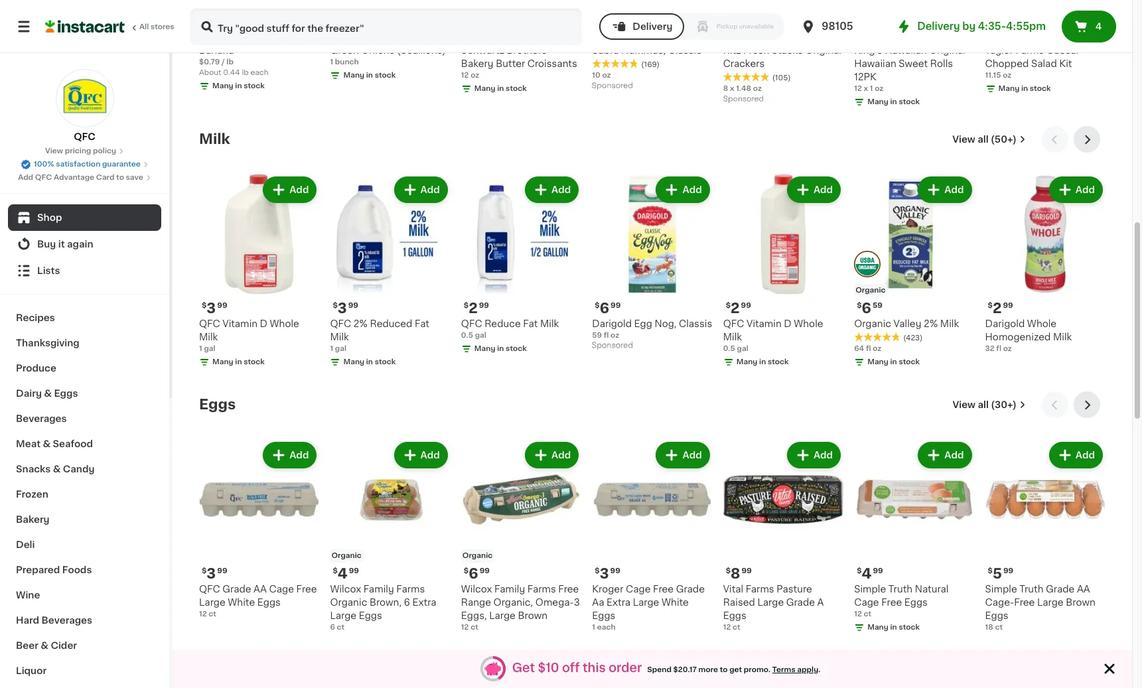 Task type: vqa. For each thing, say whether or not it's contained in the screenshot.
right Delivery by 4:30pm
no



Task type: locate. For each thing, give the bounding box(es) containing it.
sponsored badge image
[[592, 82, 632, 90], [723, 95, 763, 103], [592, 342, 632, 350]]

ritz fresh stacks original crackers
[[723, 46, 841, 69]]

qfc inside qfc grade aa cage free large white eggs 12 ct
[[199, 584, 220, 594]]

qfc grade aa cage free large white eggs 12 ct
[[199, 584, 317, 618]]

1 horizontal spatial brown
[[1066, 598, 1096, 607]]

12 inside schwartz brothers bakery butter croissants 12 oz
[[461, 72, 469, 79]]

0 horizontal spatial bakery
[[16, 515, 50, 524]]

0 vertical spatial lb
[[226, 59, 234, 66]]

1 vertical spatial view
[[45, 147, 63, 155]]

0 horizontal spatial extra
[[412, 598, 436, 607]]

many in stock for schwartz brothers bakery butter croissants 12 oz
[[474, 85, 527, 92]]

0 horizontal spatial d
[[260, 319, 267, 328]]

cider
[[51, 641, 77, 650]]

simple for cage-
[[985, 584, 1017, 594]]

0 horizontal spatial fl
[[604, 332, 609, 339]]

whole for 2
[[794, 319, 823, 328]]

2 d from the left
[[784, 319, 792, 328]]

$ left 35
[[202, 29, 207, 36]]

free inside simple truth natural cage free eggs 12 ct
[[881, 598, 902, 607]]

meat & seafood
[[16, 439, 93, 449]]

1 horizontal spatial aa
[[1077, 584, 1090, 594]]

1 vitamin from the left
[[223, 319, 258, 328]]

4:35-
[[978, 21, 1006, 31]]

each right 35
[[233, 27, 259, 38]]

1 2 from the left
[[469, 301, 478, 315]]

extra
[[412, 598, 436, 607], [607, 598, 631, 607]]

2 wilcox from the left
[[461, 584, 492, 594]]

& right beer at the left bottom of page
[[41, 641, 48, 650]]

milk inside qfc 2% reduced fat milk 1 gal
[[330, 332, 349, 342]]

1 whole from the left
[[270, 319, 299, 328]]

0 horizontal spatial $ 6 99
[[464, 567, 490, 581]]

view inside view all (50+) popup button
[[952, 135, 975, 144]]

bakery inside bakery link
[[16, 515, 50, 524]]

$5.49 element
[[854, 27, 975, 44]]

fat inside qfc 2% reduced fat milk 1 gal
[[415, 319, 429, 328]]

0 vertical spatial sponsored badge image
[[592, 82, 632, 90]]

in for king's hawaiian original hawaiian sweet rolls 12pk 12 x 1 oz
[[890, 98, 897, 106]]

0 horizontal spatial 2
[[469, 301, 478, 315]]

many in stock down qfc 2% reduced fat milk 1 gal
[[343, 358, 396, 365]]

vitamin inside qfc vitamin d whole milk 1 gal
[[223, 319, 258, 328]]

12 inside vital farms pasture raised large grade a eggs 12 ct
[[723, 624, 731, 631]]

0 horizontal spatial simple
[[854, 584, 886, 594]]

all
[[139, 23, 149, 31]]

oz inside darigold egg nog, classis 59 fl oz
[[611, 332, 619, 339]]

3 inside wilcox family farms free range organic, omega-3 eggs, large brown 12 ct
[[574, 598, 580, 607]]

family inside wilcox family farms free range organic, omega-3 eggs, large brown 12 ct
[[494, 584, 525, 594]]

3 up qfc vitamin d whole milk 1 gal
[[207, 301, 216, 315]]

4
[[1096, 22, 1102, 31], [600, 28, 610, 42], [731, 28, 741, 42], [993, 28, 1003, 42], [338, 567, 348, 580], [862, 567, 872, 580]]

simple left natural
[[854, 584, 886, 594]]

policy
[[93, 147, 116, 155]]

$ inside $ 0 35
[[202, 29, 207, 36]]

milk inside qfc vitamin d whole milk 0.5 gal
[[723, 332, 742, 342]]

2 $ 2 99 from the left
[[726, 301, 751, 315]]

1 vertical spatial each
[[250, 69, 268, 76]]

many for king's hawaiian original hawaiian sweet rolls 12pk 12 x 1 oz
[[867, 98, 889, 106]]

& left candy at the bottom left of page
[[53, 465, 61, 474]]

0 horizontal spatial x
[[730, 85, 734, 92]]

stock for simple truth natural cage free eggs 12 ct
[[899, 624, 920, 631]]

4 for simple truth natural cage free eggs
[[862, 567, 872, 580]]

original down 98105
[[805, 46, 841, 55]]

qfc for qfc grade aa cage free large white eggs 12 ct
[[199, 584, 220, 594]]

2 darigold from the left
[[985, 319, 1025, 328]]

hard beverages link
[[8, 608, 161, 633]]

d inside qfc vitamin d whole milk 0.5 gal
[[784, 319, 792, 328]]

many in stock down qfc vitamin d whole milk 0.5 gal
[[736, 358, 789, 365]]

1 vertical spatial 0.5
[[723, 345, 735, 352]]

sponsored badge image down 10 oz
[[592, 82, 632, 90]]

1 truth from the left
[[889, 584, 913, 594]]

1 inside kroger cage free grade aa extra large white eggs 1 each
[[592, 624, 595, 631]]

1 vertical spatial $ 6 99
[[464, 567, 490, 581]]

2 simple from the left
[[985, 584, 1017, 594]]

2 2 from the left
[[731, 301, 740, 315]]

2 vertical spatial each
[[597, 624, 616, 631]]

milk inside darigold whole homogenized milk 32 fl oz
[[1053, 332, 1072, 342]]

darigold for 6
[[592, 319, 632, 328]]

$ 4 99 up simple truth natural cage free eggs 12 ct
[[857, 567, 883, 580]]

in for qfc vitamin d whole milk 1 gal
[[235, 358, 242, 365]]

$ 4 99 for ritz fresh stacks original crackers
[[726, 28, 752, 42]]

beer & cider link
[[8, 633, 161, 658]]

1 horizontal spatial 8
[[731, 567, 740, 581]]

qfc for qfc
[[74, 132, 95, 141]]

1 horizontal spatial 2%
[[924, 319, 938, 328]]

1 original from the left
[[929, 46, 966, 55]]

whole inside qfc vitamin d whole milk 1 gal
[[270, 319, 299, 328]]

1 horizontal spatial d
[[784, 319, 792, 328]]

$ 4 99 up taylor
[[988, 28, 1014, 42]]

many in stock down the taylor farms caesar chopped salad kit 11.15 oz
[[999, 85, 1051, 92]]

vitamin inside qfc vitamin d whole milk 0.5 gal
[[747, 319, 782, 328]]

d inside qfc vitamin d whole milk 1 gal
[[260, 319, 267, 328]]

frozen
[[16, 490, 48, 499]]

0 horizontal spatial family
[[363, 584, 394, 594]]

$ 3 99 up qfc 2% reduced fat milk 1 gal
[[333, 301, 358, 315]]

1 vertical spatial brown
[[518, 611, 548, 620]]

1 vertical spatial all
[[978, 400, 989, 410]]

fl inside darigold whole homogenized milk 32 fl oz
[[996, 345, 1001, 352]]

truth for eggs
[[889, 584, 913, 594]]

many in stock down butter
[[474, 85, 527, 92]]

99 down 'vegan'
[[611, 29, 621, 36]]

crackers
[[723, 59, 765, 69]]

darigold up homogenized
[[985, 319, 1025, 328]]

all for 5
[[978, 400, 989, 410]]

cage for white
[[269, 584, 294, 594]]

view pricing policy
[[45, 147, 116, 155]]

many down schwartz
[[474, 85, 495, 92]]

stock for green onions (scallions) 1 bunch
[[375, 72, 396, 79]]

recipes
[[16, 313, 55, 323]]

0 horizontal spatial 0.5
[[461, 332, 473, 339]]

2% inside qfc 2% reduced fat milk 1 gal
[[354, 319, 368, 328]]

many in stock
[[343, 72, 396, 79], [212, 82, 265, 90], [474, 85, 527, 92], [999, 85, 1051, 92], [867, 98, 920, 106], [474, 345, 527, 352], [212, 358, 265, 365], [343, 358, 396, 365], [867, 358, 920, 365], [736, 358, 789, 365], [867, 624, 920, 631]]

eggs inside vital farms pasture raised large grade a eggs 12 ct
[[723, 611, 747, 620]]

2 horizontal spatial 2
[[993, 301, 1002, 315]]

1 vertical spatial beverages
[[41, 616, 92, 625]]

1 aa from the left
[[254, 584, 267, 594]]

delivery up sabra hummus, classic
[[633, 22, 673, 31]]

stock for taylor farms caesar chopped salad kit 11.15 oz
[[1030, 85, 1051, 92]]

fl for 2
[[996, 345, 1001, 352]]

2% left reduced
[[354, 319, 368, 328]]

all left (30+) on the right of the page
[[978, 400, 989, 410]]

all inside view all (50+) popup button
[[978, 135, 989, 144]]

many down 64 fl oz
[[867, 358, 889, 365]]

3 left aa
[[574, 598, 580, 607]]

0 vertical spatial 0.5
[[461, 332, 473, 339]]

fat right reduce
[[523, 319, 538, 328]]

view inside the view all (30+) popup button
[[953, 400, 976, 410]]

this
[[583, 663, 606, 675]]

1 horizontal spatial bakery
[[461, 59, 494, 69]]

1 simple from the left
[[854, 584, 886, 594]]

add qfc advantage card to save link
[[18, 173, 151, 183]]

& for beer
[[41, 641, 48, 650]]

stock down qfc vitamin d whole milk 1 gal
[[244, 358, 265, 365]]

many in stock for qfc vitamin d whole milk 0.5 gal
[[736, 358, 789, 365]]

aa
[[254, 584, 267, 594], [1077, 584, 1090, 594]]

chopped
[[985, 59, 1029, 69]]

many
[[343, 72, 364, 79], [212, 82, 233, 90], [474, 85, 495, 92], [999, 85, 1020, 92], [867, 98, 889, 106], [474, 345, 495, 352], [212, 358, 233, 365], [343, 358, 364, 365], [867, 358, 889, 365], [736, 358, 757, 365], [867, 624, 889, 631]]

1 horizontal spatial lb
[[242, 69, 249, 76]]

99 up 'wilcox family farms organic brown, 6 extra large eggs 6 ct'
[[349, 567, 359, 575]]

in for qfc vitamin d whole milk 0.5 gal
[[759, 358, 766, 365]]

2%
[[354, 319, 368, 328], [924, 319, 938, 328]]

0 vertical spatial view
[[952, 135, 975, 144]]

promo.
[[744, 667, 771, 674]]

$ 3 99 up qfc grade aa cage free large white eggs 12 ct
[[202, 567, 227, 580]]

3 for kroger cage free grade aa extra large white eggs
[[600, 567, 609, 580]]

5
[[993, 567, 1002, 581]]

stock down qfc vitamin d whole milk 0.5 gal
[[768, 358, 789, 365]]

& for snacks
[[53, 465, 61, 474]]

hawaiian down king's
[[854, 59, 896, 69]]

$ 4 99 for simple truth natural cage free eggs
[[857, 567, 883, 580]]

hawaiian up sweet
[[885, 46, 927, 55]]

0 horizontal spatial cage
[[269, 584, 294, 594]]

1.48
[[736, 85, 751, 92]]

3 $ 2 99 from the left
[[988, 301, 1013, 315]]

1 horizontal spatial 2
[[731, 301, 740, 315]]

bunch
[[335, 59, 359, 66]]

banana $0.79 / lb about 0.44 lb each
[[199, 46, 268, 76]]

free inside wilcox family farms free range organic, omega-3 eggs, large brown 12 ct
[[558, 584, 579, 594]]

1 horizontal spatial 59
[[873, 302, 883, 309]]

qfc inside qfc reduce fat milk 0.5 gal
[[461, 319, 482, 328]]

1 horizontal spatial fl
[[866, 345, 871, 352]]

valley
[[894, 319, 921, 328]]

white inside kroger cage free grade aa extra large white eggs 1 each
[[662, 598, 689, 607]]

99 up qfc vitamin d whole milk 0.5 gal
[[741, 302, 751, 309]]

2 whole from the left
[[794, 319, 823, 328]]

$ 4 99 up 'wilcox family farms organic brown, 6 extra large eggs 6 ct'
[[333, 567, 359, 580]]

in
[[366, 72, 373, 79], [235, 82, 242, 90], [497, 85, 504, 92], [1021, 85, 1028, 92], [890, 98, 897, 106], [497, 345, 504, 352], [235, 358, 242, 365], [366, 358, 373, 365], [890, 358, 897, 365], [759, 358, 766, 365], [890, 624, 897, 631]]

dairy & eggs
[[16, 389, 78, 398]]

& for dairy
[[44, 389, 52, 398]]

apply
[[797, 667, 818, 674]]

$ up qfc vitamin d whole milk 1 gal
[[202, 302, 207, 309]]

1 vertical spatial bakery
[[16, 515, 50, 524]]

$ up homogenized
[[988, 302, 993, 309]]

add button
[[264, 178, 316, 202], [395, 178, 447, 202], [526, 178, 578, 202], [657, 178, 709, 202], [788, 178, 840, 202], [919, 178, 971, 202], [1050, 178, 1102, 202], [264, 443, 316, 467], [395, 443, 447, 467], [526, 443, 578, 467], [657, 443, 709, 467], [788, 443, 840, 467], [919, 443, 971, 467], [1050, 443, 1102, 467]]

many in stock down king's hawaiian original hawaiian sweet rolls 12pk 12 x 1 oz
[[867, 98, 920, 106]]

wilcox inside wilcox family farms free range organic, omega-3 eggs, large brown 12 ct
[[461, 584, 492, 594]]

family for 6
[[494, 584, 525, 594]]

omega-
[[535, 598, 574, 607]]

deli
[[16, 540, 35, 550]]

gal inside qfc reduce fat milk 0.5 gal
[[475, 332, 486, 339]]

2 x from the left
[[730, 85, 734, 92]]

1 2% from the left
[[354, 319, 368, 328]]

0 horizontal spatial fat
[[415, 319, 429, 328]]

8 up vital
[[731, 567, 740, 581]]

2 extra from the left
[[607, 598, 631, 607]]

gal for qfc vitamin d whole milk 1 gal
[[204, 345, 215, 352]]

0 horizontal spatial wilcox
[[330, 584, 361, 594]]

0 horizontal spatial vitamin
[[223, 319, 258, 328]]

delivery left by
[[917, 21, 960, 31]]

1 horizontal spatial white
[[662, 598, 689, 607]]

in for green onions (scallions) 1 bunch
[[366, 72, 373, 79]]

cage inside simple truth natural cage free eggs 12 ct
[[854, 598, 879, 607]]

$ 2 99 up qfc vitamin d whole milk 0.5 gal
[[726, 301, 751, 315]]

many in stock for simple truth natural cage free eggs 12 ct
[[867, 624, 920, 631]]

in for qfc reduce fat milk 0.5 gal
[[497, 345, 504, 352]]

1 $ 2 99 from the left
[[464, 301, 489, 315]]

milk
[[199, 132, 230, 146], [940, 319, 959, 328], [540, 319, 559, 328], [199, 332, 218, 342], [330, 332, 349, 342], [723, 332, 742, 342], [1053, 332, 1072, 342]]

white
[[228, 598, 255, 607], [662, 598, 689, 607]]

2 fat from the left
[[523, 319, 538, 328]]

1 horizontal spatial vitamin
[[747, 319, 782, 328]]

large inside kroger cage free grade aa extra large white eggs 1 each
[[633, 598, 659, 607]]

all stores link
[[45, 8, 175, 45]]

1 vertical spatial to
[[720, 667, 728, 674]]

0 horizontal spatial 59
[[592, 332, 602, 339]]

darigold
[[592, 319, 632, 328], [985, 319, 1025, 328]]

2 up homogenized
[[993, 301, 1002, 315]]

$ 3 99 up qfc vitamin d whole milk 1 gal
[[202, 301, 227, 315]]

0.5
[[461, 332, 473, 339], [723, 345, 735, 352]]

2 white from the left
[[662, 598, 689, 607]]

many down 0.44
[[212, 82, 233, 90]]

2 for vitamin
[[731, 301, 740, 315]]

1 x from the left
[[864, 85, 868, 92]]

qfc vitamin d whole milk 1 gal
[[199, 319, 299, 352]]

1 horizontal spatial wilcox
[[461, 584, 492, 594]]

in for schwartz brothers bakery butter croissants 12 oz
[[497, 85, 504, 92]]

1 vertical spatial hawaiian
[[854, 59, 896, 69]]

many for simple truth natural cage free eggs 12 ct
[[867, 624, 889, 631]]

to left get
[[720, 667, 728, 674]]

1 horizontal spatial x
[[864, 85, 868, 92]]

0 horizontal spatial whole
[[270, 319, 299, 328]]

0 horizontal spatial truth
[[889, 584, 913, 594]]

many down qfc 2% reduced fat milk 1 gal
[[343, 358, 364, 365]]

eggs inside 'simple truth grade aa cage-free large brown eggs 18 ct'
[[985, 611, 1009, 620]]

1 horizontal spatial to
[[720, 667, 728, 674]]

shop
[[37, 213, 62, 222]]

0 horizontal spatial darigold
[[592, 319, 632, 328]]

0 vertical spatial beverages
[[16, 414, 67, 423]]

$
[[202, 29, 207, 36], [333, 29, 338, 36], [595, 29, 600, 36], [726, 29, 731, 36], [988, 29, 993, 36], [202, 302, 207, 309], [333, 302, 338, 309], [595, 302, 600, 309], [857, 302, 862, 309], [464, 302, 469, 309], [726, 302, 731, 309], [988, 302, 993, 309], [202, 567, 207, 575], [333, 567, 338, 575], [595, 567, 600, 575], [857, 567, 862, 575], [464, 567, 469, 575], [726, 567, 731, 575], [988, 567, 993, 575]]

99 up fresh
[[742, 29, 752, 36]]

1 horizontal spatial 0.5
[[723, 345, 735, 352]]

1 white from the left
[[228, 598, 255, 607]]

x left 1.48
[[730, 85, 734, 92]]

bakery down frozen
[[16, 515, 50, 524]]

original
[[929, 46, 966, 55], [805, 46, 841, 55]]

shop link
[[8, 204, 161, 231]]

1 horizontal spatial cage
[[626, 584, 651, 594]]

0 vertical spatial 8
[[723, 85, 728, 92]]

0 horizontal spatial to
[[116, 174, 124, 181]]

None search field
[[190, 8, 582, 45]]

view up 100%
[[45, 147, 63, 155]]

0 horizontal spatial aa
[[254, 584, 267, 594]]

2 family from the left
[[494, 584, 525, 594]]

organic inside 'wilcox family farms organic brown, 6 extra large eggs 6 ct'
[[330, 598, 367, 607]]

1 horizontal spatial original
[[929, 46, 966, 55]]

truth
[[889, 584, 913, 594], [1020, 584, 1044, 594]]

2 aa from the left
[[1077, 584, 1090, 594]]

free
[[296, 584, 317, 594], [653, 584, 674, 594], [558, 584, 579, 594], [881, 598, 902, 607], [1014, 598, 1035, 607]]

99 right 5
[[1003, 567, 1014, 575]]

(scallions)
[[397, 46, 446, 55]]

0 vertical spatial bakery
[[461, 59, 494, 69]]

fat right reduced
[[415, 319, 429, 328]]

fat inside qfc reduce fat milk 0.5 gal
[[523, 319, 538, 328]]

$ 6 99 for wilcox
[[464, 567, 490, 581]]

59 inside $ 6 59
[[873, 302, 883, 309]]

beverages inside hard beverages link
[[41, 616, 92, 625]]

$ 6 99 for darigold
[[595, 301, 621, 315]]

1 darigold from the left
[[592, 319, 632, 328]]

1 vertical spatial 59
[[592, 332, 602, 339]]

$ 2 99 up reduce
[[464, 301, 489, 315]]

$ up kroger
[[595, 567, 600, 575]]

2 horizontal spatial fl
[[996, 345, 1001, 352]]

qfc inside qfc vitamin d whole milk 0.5 gal
[[723, 319, 744, 328]]

1 horizontal spatial fat
[[523, 319, 538, 328]]

3 whole from the left
[[1027, 319, 1057, 328]]

2 vertical spatial sponsored badge image
[[592, 342, 632, 350]]

32
[[985, 345, 995, 352]]

stock down salad
[[1030, 85, 1051, 92]]

many in stock for king's hawaiian original hawaiian sweet rolls 12pk 12 x 1 oz
[[867, 98, 920, 106]]

4 for taylor farms caesar chopped salad kit
[[993, 28, 1003, 42]]

ct inside 'simple truth grade aa cage-free large brown eggs 18 ct'
[[995, 624, 1003, 631]]

oz inside the taylor farms caesar chopped salad kit 11.15 oz
[[1003, 72, 1012, 79]]

99 up vital
[[742, 567, 752, 575]]

whole inside qfc vitamin d whole milk 0.5 gal
[[794, 319, 823, 328]]

gal inside qfc vitamin d whole milk 1 gal
[[204, 345, 215, 352]]

family
[[363, 584, 394, 594], [494, 584, 525, 594]]

2 truth from the left
[[1020, 584, 1044, 594]]

in down butter
[[497, 85, 504, 92]]

hawaiian
[[885, 46, 927, 55], [854, 59, 896, 69]]

many for schwartz brothers bakery butter croissants 12 oz
[[474, 85, 495, 92]]

extra inside 'wilcox family farms organic brown, 6 extra large eggs 6 ct'
[[412, 598, 436, 607]]

many for qfc vitamin d whole milk 0.5 gal
[[736, 358, 757, 365]]

35
[[218, 29, 228, 36]]

simple inside simple truth natural cage free eggs 12 ct
[[854, 584, 886, 594]]

2 vitamin from the left
[[747, 319, 782, 328]]

stock
[[375, 72, 396, 79], [244, 82, 265, 90], [506, 85, 527, 92], [1030, 85, 1051, 92], [899, 98, 920, 106], [506, 345, 527, 352], [244, 358, 265, 365], [375, 358, 396, 365], [899, 358, 920, 365], [768, 358, 789, 365], [899, 624, 920, 631]]

2 original from the left
[[805, 46, 841, 55]]

advantage
[[54, 174, 94, 181]]

product group
[[592, 0, 713, 93], [723, 0, 844, 106], [199, 174, 319, 370], [330, 174, 451, 370], [461, 174, 582, 357], [592, 174, 713, 353], [723, 174, 844, 370], [854, 174, 975, 370], [985, 174, 1106, 354], [199, 440, 319, 620], [330, 440, 451, 633], [461, 440, 582, 633], [592, 440, 713, 633], [723, 440, 844, 633], [854, 440, 975, 636], [985, 440, 1106, 633]]

$ 4 99 for taylor farms caesar chopped salad kit
[[988, 28, 1014, 42]]

99 up reduce
[[479, 302, 489, 309]]

12
[[461, 72, 469, 79], [854, 85, 862, 92], [199, 610, 207, 618], [854, 610, 862, 618], [461, 624, 469, 631], [723, 624, 731, 631]]

cage inside qfc grade aa cage free large white eggs 12 ct
[[269, 584, 294, 594]]

0 horizontal spatial delivery
[[633, 22, 673, 31]]

99 up darigold egg nog, classis 59 fl oz
[[611, 302, 621, 309]]

many for qfc vitamin d whole milk 1 gal
[[212, 358, 233, 365]]

0 horizontal spatial brown
[[518, 611, 548, 620]]

$ up qfc vitamin d whole milk 0.5 gal
[[726, 302, 731, 309]]

each right 0.44
[[250, 69, 268, 76]]

whole
[[270, 319, 299, 328], [794, 319, 823, 328], [1027, 319, 1057, 328]]

0 horizontal spatial white
[[228, 598, 255, 607]]

1 inside qfc 2% reduced fat milk 1 gal
[[330, 345, 333, 352]]

reduced
[[370, 319, 412, 328]]

3 up qfc grade aa cage free large white eggs 12 ct
[[207, 567, 216, 580]]

large inside vital farms pasture raised large grade a eggs 12 ct
[[758, 598, 784, 607]]

0 vertical spatial item carousel region
[[199, 126, 1106, 381]]

stock for qfc vitamin d whole milk 0.5 gal
[[768, 358, 789, 365]]

1 horizontal spatial simple
[[985, 584, 1017, 594]]

0 vertical spatial 59
[[873, 302, 883, 309]]

many in stock for taylor farms caesar chopped salad kit 11.15 oz
[[999, 85, 1051, 92]]

1 item carousel region from the top
[[199, 126, 1106, 381]]

ct inside wilcox family farms free range organic, omega-3 eggs, large brown 12 ct
[[471, 624, 478, 631]]

$ 6 99 up darigold egg nog, classis 59 fl oz
[[595, 301, 621, 315]]

2 vertical spatial view
[[953, 400, 976, 410]]

$ up vital
[[726, 567, 731, 575]]

1 horizontal spatial whole
[[794, 319, 823, 328]]

1 wilcox from the left
[[330, 584, 361, 594]]

cage for 12
[[854, 598, 879, 607]]

2 up qfc reduce fat milk 0.5 gal
[[469, 301, 478, 315]]

2 horizontal spatial cage
[[854, 598, 879, 607]]

0 horizontal spatial $ 2 99
[[464, 301, 489, 315]]

family up brown,
[[363, 584, 394, 594]]

12 inside simple truth natural cage free eggs 12 ct
[[854, 610, 862, 618]]

3 for qfc vitamin d whole milk
[[207, 301, 216, 315]]

0 vertical spatial to
[[116, 174, 124, 181]]

1 vertical spatial item carousel region
[[199, 392, 1106, 647]]

2 horizontal spatial whole
[[1027, 319, 1057, 328]]

king's hawaiian original hawaiian sweet rolls 12pk 12 x 1 oz
[[854, 46, 966, 92]]

0.5 inside qfc reduce fat milk 0.5 gal
[[461, 332, 473, 339]]

qfc inside qfc vitamin d whole milk 1 gal
[[199, 319, 220, 328]]

fl inside darigold egg nog, classis 59 fl oz
[[604, 332, 609, 339]]

d for 3
[[260, 319, 267, 328]]

item carousel region
[[199, 126, 1106, 381], [199, 392, 1106, 647]]

8 left 1.48
[[723, 85, 728, 92]]

view left (30+) on the right of the page
[[953, 400, 976, 410]]

1 horizontal spatial $ 6 99
[[595, 301, 621, 315]]

many down bunch in the top left of the page
[[343, 72, 364, 79]]

3 for qfc 2% reduced fat milk
[[338, 301, 347, 315]]

sponsored badge image down 1.48
[[723, 95, 763, 103]]

in down qfc vitamin d whole milk 0.5 gal
[[759, 358, 766, 365]]

wilcox for 4
[[330, 584, 361, 594]]

2 up qfc vitamin d whole milk 0.5 gal
[[731, 301, 740, 315]]

cage inside kroger cage free grade aa extra large white eggs 1 each
[[626, 584, 651, 594]]

$ up 'wilcox family farms organic brown, 6 extra large eggs 6 ct'
[[333, 567, 338, 575]]

1 all from the top
[[978, 135, 989, 144]]

qfc inside qfc 2% reduced fat milk 1 gal
[[330, 319, 351, 328]]

farms
[[1016, 46, 1044, 55], [396, 584, 425, 594], [527, 584, 556, 594], [746, 584, 774, 594]]

delivery
[[917, 21, 960, 31], [633, 22, 673, 31]]

beer & cider
[[16, 641, 77, 650]]

1 horizontal spatial extra
[[607, 598, 631, 607]]

1 inside green onions (scallions) 1 bunch
[[330, 59, 333, 66]]

d
[[260, 319, 267, 328], [784, 319, 792, 328]]

3 up qfc 2% reduced fat milk 1 gal
[[338, 301, 347, 315]]

$ down item badge icon
[[857, 302, 862, 309]]

in down onions
[[366, 72, 373, 79]]

$ up taylor
[[988, 29, 993, 36]]

qfc vitamin d whole milk 0.5 gal
[[723, 319, 823, 352]]

11.15
[[985, 72, 1001, 79]]

2 for reduce
[[469, 301, 478, 315]]

$ 6 99
[[595, 301, 621, 315], [464, 567, 490, 581]]

sponsored badge image for 4
[[592, 82, 632, 90]]

(169)
[[641, 61, 660, 69]]

12 inside king's hawaiian original hawaiian sweet rolls 12pk 12 x 1 oz
[[854, 85, 862, 92]]

0 vertical spatial all
[[978, 135, 989, 144]]

$ 4 99 up 'ritz'
[[726, 28, 752, 42]]

view all (50+)
[[952, 135, 1017, 144]]

gal inside qfc 2% reduced fat milk 1 gal
[[335, 345, 346, 352]]

1 vertical spatial 8
[[731, 567, 740, 581]]

100%
[[34, 161, 54, 168]]

$ up cage-
[[988, 567, 993, 575]]

whole for 3
[[270, 319, 299, 328]]

product group containing 8
[[723, 440, 844, 633]]

family inside 'wilcox family farms organic brown, 6 extra large eggs 6 ct'
[[363, 584, 394, 594]]

x down 12pk
[[864, 85, 868, 92]]

1 horizontal spatial family
[[494, 584, 525, 594]]

add inside add qfc advantage card to save link
[[18, 174, 33, 181]]

& right dairy
[[44, 389, 52, 398]]

1 fat from the left
[[415, 319, 429, 328]]

1 family from the left
[[363, 584, 394, 594]]

1 horizontal spatial darigold
[[985, 319, 1025, 328]]

many down reduce
[[474, 345, 495, 352]]

qfc for qfc 2% reduced fat milk 1 gal
[[330, 319, 351, 328]]

kroger cage free grade aa extra large white eggs 1 each
[[592, 584, 705, 631]]

many for taylor farms caesar chopped salad kit 11.15 oz
[[999, 85, 1020, 92]]

schwartz
[[461, 46, 504, 55]]

0 vertical spatial brown
[[1066, 598, 1096, 607]]

0 horizontal spatial original
[[805, 46, 841, 55]]

1 d from the left
[[260, 319, 267, 328]]

$0.35 each (estimated) element
[[199, 27, 319, 44]]

eggs inside kroger cage free grade aa extra large white eggs 1 each
[[592, 611, 615, 620]]

many in stock down simple truth natural cage free eggs 12 ct
[[867, 624, 920, 631]]

0 horizontal spatial 2%
[[354, 319, 368, 328]]

1 extra from the left
[[412, 598, 436, 607]]

buy it again
[[37, 240, 93, 249]]

truth inside 'simple truth grade aa cage-free large brown eggs 18 ct'
[[1020, 584, 1044, 594]]

off
[[562, 663, 580, 675]]

12 inside qfc grade aa cage free large white eggs 12 ct
[[199, 610, 207, 618]]

all
[[978, 135, 989, 144], [978, 400, 989, 410]]

2 horizontal spatial $ 2 99
[[988, 301, 1013, 315]]

sponsored badge image down darigold egg nog, classis 59 fl oz
[[592, 342, 632, 350]]

lb right 0.44
[[242, 69, 249, 76]]

2 item carousel region from the top
[[199, 392, 1106, 647]]

fl for 6
[[604, 332, 609, 339]]

service type group
[[599, 13, 785, 40]]

many in stock down 0.44
[[212, 82, 265, 90]]

instacart logo image
[[45, 19, 125, 35]]

99 up kroger
[[610, 567, 620, 575]]

1 horizontal spatial $ 2 99
[[726, 301, 751, 315]]

view left (50+)
[[952, 135, 975, 144]]

(est.)
[[262, 27, 290, 38]]

snacks & candy link
[[8, 457, 161, 482]]

2 all from the top
[[978, 400, 989, 410]]

0 vertical spatial $ 6 99
[[595, 301, 621, 315]]

simple inside 'simple truth grade aa cage-free large brown eggs 18 ct'
[[985, 584, 1017, 594]]

ct inside qfc grade aa cage free large white eggs 12 ct
[[209, 610, 216, 618]]

many in stock down qfc reduce fat milk 0.5 gal
[[474, 345, 527, 352]]

sabra
[[592, 46, 619, 55]]

& right meat
[[43, 439, 51, 449]]

it
[[58, 240, 65, 249]]

ct inside simple truth natural cage free eggs 12 ct
[[864, 610, 871, 618]]

100% satisfaction guarantee
[[34, 161, 141, 168]]

hard
[[16, 616, 39, 625]]

1 horizontal spatial truth
[[1020, 584, 1044, 594]]

qfc for qfc vitamin d whole milk 0.5 gal
[[723, 319, 744, 328]]

1 horizontal spatial delivery
[[917, 21, 960, 31]]

in for qfc 2% reduced fat milk 1 gal
[[366, 358, 373, 365]]

milk inside qfc vitamin d whole milk 1 gal
[[199, 332, 218, 342]]

$ 8 99
[[726, 567, 752, 581]]

$ 3 99 up kroger
[[595, 567, 620, 580]]

many down qfc vitamin d whole milk 0.5 gal
[[736, 358, 757, 365]]

darigold inside darigold egg nog, classis 59 fl oz
[[592, 319, 632, 328]]



Task type: describe. For each thing, give the bounding box(es) containing it.
order
[[609, 663, 642, 675]]

0.5 inside qfc vitamin d whole milk 0.5 gal
[[723, 345, 735, 352]]

many for green onions (scallions) 1 bunch
[[343, 72, 364, 79]]

4 for sabra hummus, classic
[[600, 28, 610, 42]]

by
[[962, 21, 976, 31]]

stock down banana $0.79 / lb about 0.44 lb each
[[244, 82, 265, 90]]

each inside kroger cage free grade aa extra large white eggs 1 each
[[597, 624, 616, 631]]

get
[[729, 667, 742, 674]]

6 for darigold egg nog, classis
[[600, 301, 609, 315]]

$ 3 99 for qfc vitamin d whole milk
[[202, 301, 227, 315]]

$ up range
[[464, 567, 469, 575]]

$ 5 99
[[988, 567, 1014, 581]]

all for 2
[[978, 135, 989, 144]]

qfc for qfc reduce fat milk 0.5 gal
[[461, 319, 482, 328]]

99 up range
[[480, 567, 490, 575]]

64
[[854, 345, 864, 352]]

liquor
[[16, 666, 46, 676]]

many in stock for green onions (scallions) 1 bunch
[[343, 72, 396, 79]]

$ 1 39
[[333, 28, 355, 42]]

truth for free
[[1020, 584, 1044, 594]]

1 inside king's hawaiian original hawaiian sweet rolls 12pk 12 x 1 oz
[[870, 85, 873, 92]]

99 up simple truth natural cage free eggs 12 ct
[[873, 567, 883, 575]]

$ inside $ 8 99
[[726, 567, 731, 575]]

deli link
[[8, 532, 161, 557]]

eggs inside qfc grade aa cage free large white eggs 12 ct
[[257, 598, 281, 607]]

simple for free
[[854, 584, 886, 594]]

(105)
[[772, 75, 791, 82]]

darigold egg nog, classis 59 fl oz
[[592, 319, 712, 339]]

sponsored badge image for 2
[[592, 342, 632, 350]]

stock down the (423)
[[899, 358, 920, 365]]

large inside wilcox family farms free range organic, omega-3 eggs, large brown 12 ct
[[489, 611, 516, 620]]

2 2% from the left
[[924, 319, 938, 328]]

$ inside $ 1 39
[[333, 29, 338, 36]]

oz inside schwartz brothers bakery butter croissants 12 oz
[[471, 72, 479, 79]]

qfc reduce fat milk 0.5 gal
[[461, 319, 559, 339]]

farms inside vital farms pasture raised large grade a eggs 12 ct
[[746, 584, 774, 594]]

product group containing 5
[[985, 440, 1106, 633]]

view all (30+)
[[953, 400, 1017, 410]]

item carousel region containing eggs
[[199, 392, 1106, 647]]

stock for king's hawaiian original hawaiian sweet rolls 12pk 12 x 1 oz
[[899, 98, 920, 106]]

stores
[[151, 23, 174, 31]]

64 fl oz
[[854, 345, 882, 352]]

item badge image
[[854, 251, 881, 278]]

large inside 'simple truth grade aa cage-free large brown eggs 18 ct'
[[1037, 598, 1064, 607]]

4 for wilcox family farms organic brown, 6 extra large eggs
[[338, 567, 348, 580]]

dairy
[[16, 389, 42, 398]]

many in stock down 64 fl oz
[[867, 358, 920, 365]]

100% satisfaction guarantee button
[[21, 157, 149, 170]]

darigold for 2
[[985, 319, 1025, 328]]

99 inside $ 8 99
[[742, 567, 752, 575]]

organic up range
[[462, 552, 493, 559]]

close image
[[1102, 661, 1118, 677]]

0 vertical spatial each
[[233, 27, 259, 38]]

qfc logo image
[[55, 69, 114, 127]]

many for qfc 2% reduced fat milk 1 gal
[[343, 358, 364, 365]]

oz inside king's hawaiian original hawaiian sweet rolls 12pk 12 x 1 oz
[[875, 85, 884, 92]]

taylor
[[985, 46, 1013, 55]]

vitamin for 2
[[747, 319, 782, 328]]

$ up qfc 2% reduced fat milk 1 gal
[[333, 302, 338, 309]]

$ 2 99 for reduce
[[464, 301, 489, 315]]

wilcox for 6
[[461, 584, 492, 594]]

$10
[[538, 663, 559, 675]]

(423)
[[903, 334, 923, 342]]

terms apply button
[[772, 665, 818, 676]]

$ up qfc reduce fat milk 0.5 gal
[[464, 302, 469, 309]]

free inside qfc grade aa cage free large white eggs 12 ct
[[296, 584, 317, 594]]

$0.79
[[199, 59, 220, 66]]

oz inside darigold whole homogenized milk 32 fl oz
[[1003, 345, 1012, 352]]

many in stock for qfc 2% reduced fat milk 1 gal
[[343, 358, 396, 365]]

hard beverages
[[16, 616, 92, 625]]

natural
[[915, 584, 949, 594]]

0 horizontal spatial 8
[[723, 85, 728, 92]]

sweet
[[899, 59, 928, 69]]

farms inside 'wilcox family farms organic brown, 6 extra large eggs 6 ct'
[[396, 584, 425, 594]]

vitamin for 3
[[223, 319, 258, 328]]

3 for qfc grade aa cage free large white eggs
[[207, 567, 216, 580]]

taylor farms caesar chopped salad kit 11.15 oz
[[985, 46, 1080, 79]]

grade inside qfc grade aa cage free large white eggs 12 ct
[[223, 584, 251, 594]]

croissants
[[527, 59, 577, 69]]

stock for qfc 2% reduced fat milk 1 gal
[[375, 358, 396, 365]]

qfc for qfc vitamin d whole milk 1 gal
[[199, 319, 220, 328]]

in for simple truth natural cage free eggs 12 ct
[[890, 624, 897, 631]]

large inside qfc grade aa cage free large white eggs 12 ct
[[199, 598, 225, 607]]

eggs inside 'wilcox family farms organic brown, 6 extra large eggs 6 ct'
[[359, 611, 382, 620]]

0 vertical spatial hawaiian
[[885, 46, 927, 55]]

in down organic valley 2% milk
[[890, 358, 897, 365]]

all stores
[[139, 23, 174, 31]]

qfc 2% reduced fat milk 1 gal
[[330, 319, 429, 352]]

$ 3 99 for qfc grade aa cage free large white eggs
[[202, 567, 227, 580]]

nog,
[[655, 319, 677, 328]]

$ 6 59
[[857, 301, 883, 315]]

wilcox family farms organic brown, 6 extra large eggs 6 ct
[[330, 584, 436, 631]]

milk inside qfc reduce fat milk 0.5 gal
[[540, 319, 559, 328]]

liquor link
[[8, 658, 161, 684]]

each inside banana $0.79 / lb about 0.44 lb each
[[250, 69, 268, 76]]

organic down $ 6 59
[[854, 319, 891, 328]]

10 oz
[[592, 72, 611, 79]]

kit
[[1059, 59, 1072, 69]]

to inside get $10 off this order spend $20.17 more to get promo. terms apply .
[[720, 667, 728, 674]]

brown inside 'simple truth grade aa cage-free large brown eggs 18 ct'
[[1066, 598, 1096, 607]]

many in stock for qfc vitamin d whole milk 1 gal
[[212, 358, 265, 365]]

item carousel region containing milk
[[199, 126, 1106, 381]]

brothers
[[507, 46, 547, 55]]

$ 3 99 for qfc 2% reduced fat milk
[[333, 301, 358, 315]]

$20.17
[[673, 667, 697, 674]]

cage-
[[985, 598, 1014, 607]]

darigold whole homogenized milk 32 fl oz
[[985, 319, 1072, 352]]

organic valley 2% milk
[[854, 319, 959, 328]]

produce
[[16, 364, 56, 373]]

salad
[[1031, 59, 1057, 69]]

recipes link
[[8, 305, 161, 331]]

/
[[222, 59, 225, 66]]

stock for qfc reduce fat milk 0.5 gal
[[506, 345, 527, 352]]

4 button
[[1062, 11, 1116, 42]]

each (est.)
[[233, 27, 290, 38]]

view for 6
[[953, 400, 976, 410]]

original inside ritz fresh stacks original crackers
[[805, 46, 841, 55]]

99 up qfc vitamin d whole milk 1 gal
[[217, 302, 227, 309]]

white inside qfc grade aa cage free large white eggs 12 ct
[[228, 598, 255, 607]]

& for meat
[[43, 439, 51, 449]]

organic,
[[493, 598, 533, 607]]

6 for wilcox family farms free range organic, omega-3 eggs, large brown
[[469, 567, 478, 581]]

$ 4 99 for wilcox family farms organic brown, 6 extra large eggs
[[333, 567, 359, 580]]

brown inside wilcox family farms free range organic, omega-3 eggs, large brown 12 ct
[[518, 611, 548, 620]]

$ up simple truth natural cage free eggs 12 ct
[[857, 567, 862, 575]]

prepared foods link
[[8, 557, 161, 583]]

1 inside qfc vitamin d whole milk 1 gal
[[199, 345, 202, 352]]

eggs,
[[461, 611, 487, 620]]

buy
[[37, 240, 56, 249]]

$ 4 99 for sabra hummus, classic
[[595, 28, 621, 42]]

meat & seafood link
[[8, 431, 161, 457]]

organic up $ 6 59
[[856, 286, 886, 294]]

99 inside $ 5 99
[[1003, 567, 1014, 575]]

delivery for delivery by 4:35-4:55pm
[[917, 21, 960, 31]]

8 x 1.48 oz
[[723, 85, 762, 92]]

meat
[[16, 439, 41, 449]]

caesar
[[1047, 46, 1080, 55]]

beverages link
[[8, 406, 161, 431]]

whole inside darigold whole homogenized milk 32 fl oz
[[1027, 319, 1057, 328]]

in for taylor farms caesar chopped salad kit 11.15 oz
[[1021, 85, 1028, 92]]

$ inside $ 5 99
[[988, 567, 993, 575]]

99 up homogenized
[[1003, 302, 1013, 309]]

terms
[[772, 667, 796, 674]]

farms inside wilcox family farms free range organic, omega-3 eggs, large brown 12 ct
[[527, 584, 556, 594]]

18
[[985, 624, 993, 631]]

grade inside kroger cage free grade aa extra large white eggs 1 each
[[676, 584, 705, 594]]

free inside 'simple truth grade aa cage-free large brown eggs 18 ct'
[[1014, 598, 1035, 607]]

butter
[[496, 59, 525, 69]]

stock for schwartz brothers bakery butter croissants 12 oz
[[506, 85, 527, 92]]

gal for qfc vitamin d whole milk 0.5 gal
[[737, 345, 748, 352]]

x inside king's hawaiian original hawaiian sweet rolls 12pk 12 x 1 oz
[[864, 85, 868, 92]]

aa inside qfc grade aa cage free large white eggs 12 ct
[[254, 584, 267, 594]]

candy
[[63, 465, 95, 474]]

3 2 from the left
[[993, 301, 1002, 315]]

get $10 off this order status
[[507, 662, 826, 676]]

wilcox family farms free range organic, omega-3 eggs, large brown 12 ct
[[461, 584, 580, 631]]

grade inside vital farms pasture raised large grade a eggs 12 ct
[[786, 598, 815, 607]]

vital
[[723, 584, 743, 594]]

beer
[[16, 641, 38, 650]]

d for 2
[[784, 319, 792, 328]]

kroger
[[592, 584, 623, 594]]

buy it again link
[[8, 231, 161, 257]]

raised
[[723, 598, 755, 607]]

$ 3 99 for kroger cage free grade aa extra large white eggs
[[595, 567, 620, 580]]

bakery inside schwartz brothers bakery butter croissants 12 oz
[[461, 59, 494, 69]]

range
[[461, 598, 491, 607]]

satisfaction
[[56, 161, 100, 168]]

view inside view pricing policy 'link'
[[45, 147, 63, 155]]

99 up qfc grade aa cage free large white eggs 12 ct
[[217, 567, 227, 575]]

4 for ritz fresh stacks original crackers
[[731, 28, 741, 42]]

produce link
[[8, 356, 161, 381]]

$ up 'ritz'
[[726, 29, 731, 36]]

8 inside product group
[[731, 567, 740, 581]]

card
[[96, 174, 114, 181]]

banana
[[199, 46, 234, 55]]

0
[[207, 28, 217, 42]]

1 vertical spatial lb
[[242, 69, 249, 76]]

$ 2 99 for vitamin
[[726, 301, 751, 315]]

ct inside vital farms pasture raised large grade a eggs 12 ct
[[733, 624, 740, 631]]

$ inside $ 6 59
[[857, 302, 862, 309]]

$ 0 35
[[202, 28, 228, 42]]

original inside king's hawaiian original hawaiian sweet rolls 12pk 12 x 1 oz
[[929, 46, 966, 55]]

organic up 'wilcox family farms organic brown, 6 extra large eggs 6 ct'
[[331, 552, 362, 559]]

wine link
[[8, 583, 161, 608]]

4 inside 4 "button"
[[1096, 22, 1102, 31]]

12pk
[[854, 73, 877, 82]]

Search field
[[191, 9, 581, 44]]

99 up taylor
[[1004, 29, 1014, 36]]

simple truth grade aa cage-free large brown eggs 18 ct
[[985, 584, 1096, 631]]

59 inside darigold egg nog, classis 59 fl oz
[[592, 332, 602, 339]]

stock for qfc vitamin d whole milk 1 gal
[[244, 358, 265, 365]]

delivery by 4:35-4:55pm
[[917, 21, 1046, 31]]

$ down 'vegan'
[[595, 29, 600, 36]]

1 vertical spatial sponsored badge image
[[723, 95, 763, 103]]

6 for organic valley 2% milk
[[862, 301, 871, 315]]

prepared
[[16, 565, 60, 575]]

gal for qfc 2% reduced fat milk 1 gal
[[335, 345, 346, 352]]

99 up qfc 2% reduced fat milk 1 gal
[[348, 302, 358, 309]]

.
[[818, 667, 821, 674]]

view all (50+) button
[[947, 126, 1031, 153]]

$ up qfc grade aa cage free large white eggs 12 ct
[[202, 567, 207, 575]]

extra inside kroger cage free grade aa extra large white eggs 1 each
[[607, 598, 631, 607]]

$ up darigold egg nog, classis 59 fl oz
[[595, 302, 600, 309]]

view for 2
[[952, 135, 975, 144]]

beverages inside beverages link
[[16, 414, 67, 423]]

aa inside 'simple truth grade aa cage-free large brown eggs 18 ct'
[[1077, 584, 1090, 594]]

12 inside wilcox family farms free range organic, omega-3 eggs, large brown 12 ct
[[461, 624, 469, 631]]

eggs inside simple truth natural cage free eggs 12 ct
[[904, 598, 928, 607]]

farms inside the taylor farms caesar chopped salad kit 11.15 oz
[[1016, 46, 1044, 55]]

delivery for delivery
[[633, 22, 673, 31]]

0 horizontal spatial lb
[[226, 59, 234, 66]]

many in stock for qfc reduce fat milk 0.5 gal
[[474, 345, 527, 352]]

vital farms pasture raised large grade a eggs 12 ct
[[723, 584, 824, 631]]

many for qfc reduce fat milk 0.5 gal
[[474, 345, 495, 352]]

large inside 'wilcox family farms organic brown, 6 extra large eggs 6 ct'
[[330, 611, 356, 620]]

bakery link
[[8, 507, 161, 532]]

ct inside 'wilcox family farms organic brown, 6 extra large eggs 6 ct'
[[337, 624, 345, 631]]

family for 4
[[363, 584, 394, 594]]

grade inside 'simple truth grade aa cage-free large brown eggs 18 ct'
[[1046, 584, 1075, 594]]

free inside kroger cage free grade aa extra large white eggs 1 each
[[653, 584, 674, 594]]

in down 0.44
[[235, 82, 242, 90]]



